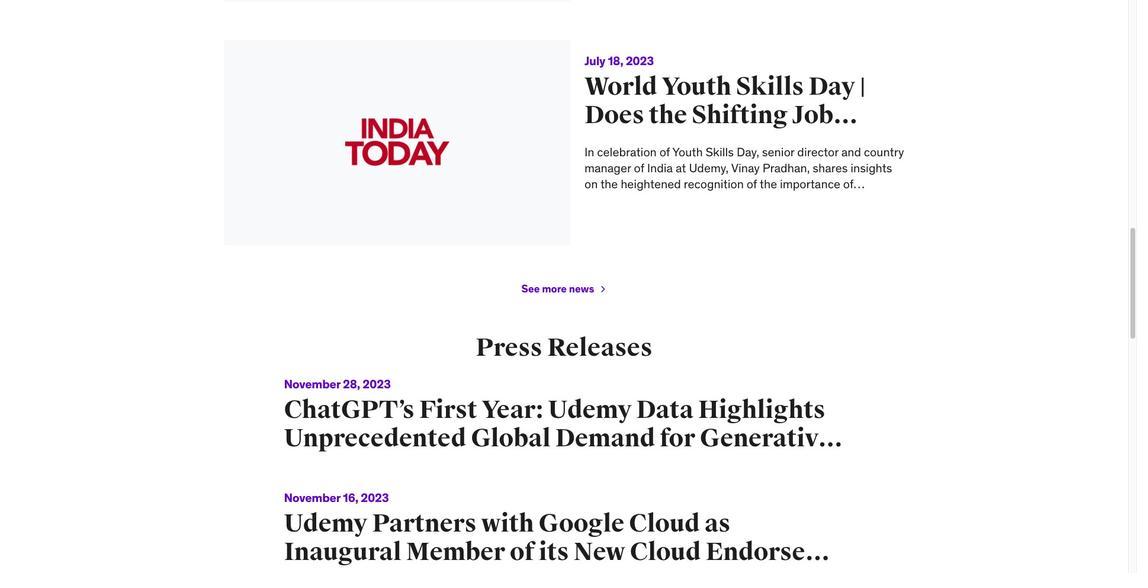 Task type: describe. For each thing, give the bounding box(es) containing it.
of up india
[[660, 144, 670, 159]]

november 28, 2023 chatgpt's first year: udemy data highlights unprecedented global demand for generative ai skills
[[284, 377, 832, 482]]

endorsed
[[706, 537, 821, 567]]

of up market.
[[843, 176, 854, 191]]

day,
[[737, 144, 759, 159]]

november 16, 2023 udemy partners with google cloud as inaugural member of its new cloud endorsed content program
[[284, 490, 821, 573]]

news
[[569, 282, 594, 295]]

the right in
[[678, 192, 696, 207]]

generative
[[700, 424, 832, 454]]

ai
[[284, 452, 313, 482]]

1 horizontal spatial and
[[842, 144, 861, 159]]

18,
[[608, 53, 623, 68]]

as
[[705, 509, 731, 539]]

2023 for year:
[[363, 377, 391, 392]]

recognition
[[684, 176, 744, 191]]

country
[[864, 144, 904, 159]]

vinay
[[731, 160, 760, 175]]

in
[[666, 192, 676, 207]]

2023 for with
[[361, 490, 389, 505]]

the right read
[[884, 192, 902, 207]]

at
[[676, 160, 686, 175]]

youth
[[672, 144, 703, 159]]

the up acquiring
[[601, 176, 618, 191]]

skills inside in celebration of youth skills day, senior director and country manager of india at udemy, vinay pradhan, shares insights on the heightened recognition of the importance of acquiring skills in the global and indian job market. read the full article here.
[[706, 144, 734, 159]]

director
[[798, 144, 839, 159]]

new
[[574, 537, 625, 567]]

0 vertical spatial 2023
[[626, 53, 654, 68]]

full
[[585, 208, 601, 223]]

pradhan,
[[763, 160, 810, 175]]

see more news
[[522, 282, 594, 295]]

senior
[[762, 144, 795, 159]]

celebration
[[597, 144, 657, 159]]

here.
[[640, 208, 666, 223]]

demand
[[555, 424, 655, 454]]

on
[[585, 176, 598, 191]]

28,
[[343, 377, 360, 392]]

acquiring
[[585, 192, 634, 207]]

0 horizontal spatial and
[[734, 192, 754, 207]]

content
[[284, 566, 380, 573]]

july 18, 2023
[[585, 53, 654, 68]]

of up heightened
[[634, 160, 644, 175]]

insights
[[851, 160, 892, 175]]

the up indian
[[760, 176, 777, 191]]

of down vinay
[[747, 176, 757, 191]]



Task type: vqa. For each thing, say whether or not it's contained in the screenshot.
Job
yes



Task type: locate. For each thing, give the bounding box(es) containing it.
more
[[542, 282, 567, 295]]

global
[[699, 192, 731, 207]]

year:
[[482, 395, 544, 425]]

program
[[385, 566, 491, 573]]

2023
[[626, 53, 654, 68], [363, 377, 391, 392], [361, 490, 389, 505]]

with
[[481, 509, 534, 539]]

market.
[[811, 192, 851, 207]]

july
[[585, 53, 606, 68]]

skills
[[637, 192, 663, 207]]

for
[[660, 424, 695, 454]]

press releases
[[476, 333, 653, 363]]

press
[[476, 333, 543, 363]]

0 horizontal spatial udemy
[[284, 509, 368, 539]]

1 november from the top
[[284, 377, 341, 392]]

1 horizontal spatial udemy
[[548, 395, 632, 425]]

article
[[604, 208, 637, 223]]

and up insights
[[842, 144, 861, 159]]

0 vertical spatial skills
[[706, 144, 734, 159]]

see
[[522, 282, 540, 295]]

job
[[792, 192, 808, 207]]

in
[[585, 144, 594, 159]]

udemy
[[548, 395, 632, 425], [284, 509, 368, 539]]

of
[[660, 144, 670, 159], [634, 160, 644, 175], [747, 176, 757, 191], [843, 176, 854, 191], [510, 537, 534, 567]]

udemy inside november 28, 2023 chatgpt's first year: udemy data highlights unprecedented global demand for generative ai skills
[[548, 395, 632, 425]]

first
[[419, 395, 477, 425]]

skills up the udemy,
[[706, 144, 734, 159]]

2023 right 28,
[[363, 377, 391, 392]]

shares
[[813, 160, 848, 175]]

november for udemy partners with google cloud as inaugural member of its new cloud endorsed content program
[[284, 490, 341, 505]]

skills up the 16,
[[317, 452, 385, 482]]

2023 right 18,
[[626, 53, 654, 68]]

manager
[[585, 160, 631, 175]]

member
[[406, 537, 505, 567]]

of inside november 16, 2023 udemy partners with google cloud as inaugural member of its new cloud endorsed content program
[[510, 537, 534, 567]]

see more news link
[[522, 282, 607, 295]]

1 horizontal spatial skills
[[706, 144, 734, 159]]

read
[[854, 192, 881, 207]]

november inside november 16, 2023 udemy partners with google cloud as inaugural member of its new cloud endorsed content program
[[284, 490, 341, 505]]

chatgpt's
[[284, 395, 415, 425]]

2 november from the top
[[284, 490, 341, 505]]

unprecedented
[[284, 424, 466, 454]]

november for chatgpt's first year: udemy data highlights unprecedented global demand for generative ai skills
[[284, 377, 341, 392]]

0 vertical spatial and
[[842, 144, 861, 159]]

google
[[539, 509, 625, 539]]

inaugural
[[284, 537, 402, 567]]

november down ai
[[284, 490, 341, 505]]

heightened
[[621, 176, 681, 191]]

1 vertical spatial november
[[284, 490, 341, 505]]

cloud
[[629, 509, 700, 539], [630, 537, 701, 567]]

udemy inside november 16, 2023 udemy partners with google cloud as inaugural member of its new cloud endorsed content program
[[284, 509, 368, 539]]

importance
[[780, 176, 841, 191]]

partners
[[372, 509, 477, 539]]

india
[[647, 160, 673, 175]]

of left its
[[510, 537, 534, 567]]

0 vertical spatial udemy
[[548, 395, 632, 425]]

skills inside november 28, 2023 chatgpt's first year: udemy data highlights unprecedented global demand for generative ai skills
[[317, 452, 385, 482]]

1 vertical spatial skills
[[317, 452, 385, 482]]

november inside november 28, 2023 chatgpt's first year: udemy data highlights unprecedented global demand for generative ai skills
[[284, 377, 341, 392]]

0 vertical spatial november
[[284, 377, 341, 392]]

highlights
[[698, 395, 826, 425]]

global
[[471, 424, 551, 454]]

and
[[842, 144, 861, 159], [734, 192, 754, 207]]

1 vertical spatial and
[[734, 192, 754, 207]]

releases
[[547, 333, 653, 363]]

2023 inside november 28, 2023 chatgpt's first year: udemy data highlights unprecedented global demand for generative ai skills
[[363, 377, 391, 392]]

2023 right the 16,
[[361, 490, 389, 505]]

data
[[636, 395, 694, 425]]

skills
[[706, 144, 734, 159], [317, 452, 385, 482]]

1 vertical spatial udemy
[[284, 509, 368, 539]]

and right global
[[734, 192, 754, 207]]

2 vertical spatial 2023
[[361, 490, 389, 505]]

indian
[[756, 192, 789, 207]]

16,
[[343, 490, 358, 505]]

udemy,
[[689, 160, 729, 175]]

2023 inside november 16, 2023 udemy partners with google cloud as inaugural member of its new cloud endorsed content program
[[361, 490, 389, 505]]

its
[[539, 537, 569, 567]]

in celebration of youth skills day, senior director and country manager of india at udemy, vinay pradhan, shares insights on the heightened recognition of the importance of acquiring skills in the global and indian job market. read the full article here.
[[585, 144, 904, 223]]

november left 28,
[[284, 377, 341, 392]]

0 horizontal spatial skills
[[317, 452, 385, 482]]

the
[[601, 176, 618, 191], [760, 176, 777, 191], [678, 192, 696, 207], [884, 192, 902, 207]]

november
[[284, 377, 341, 392], [284, 490, 341, 505]]

1 vertical spatial 2023
[[363, 377, 391, 392]]



